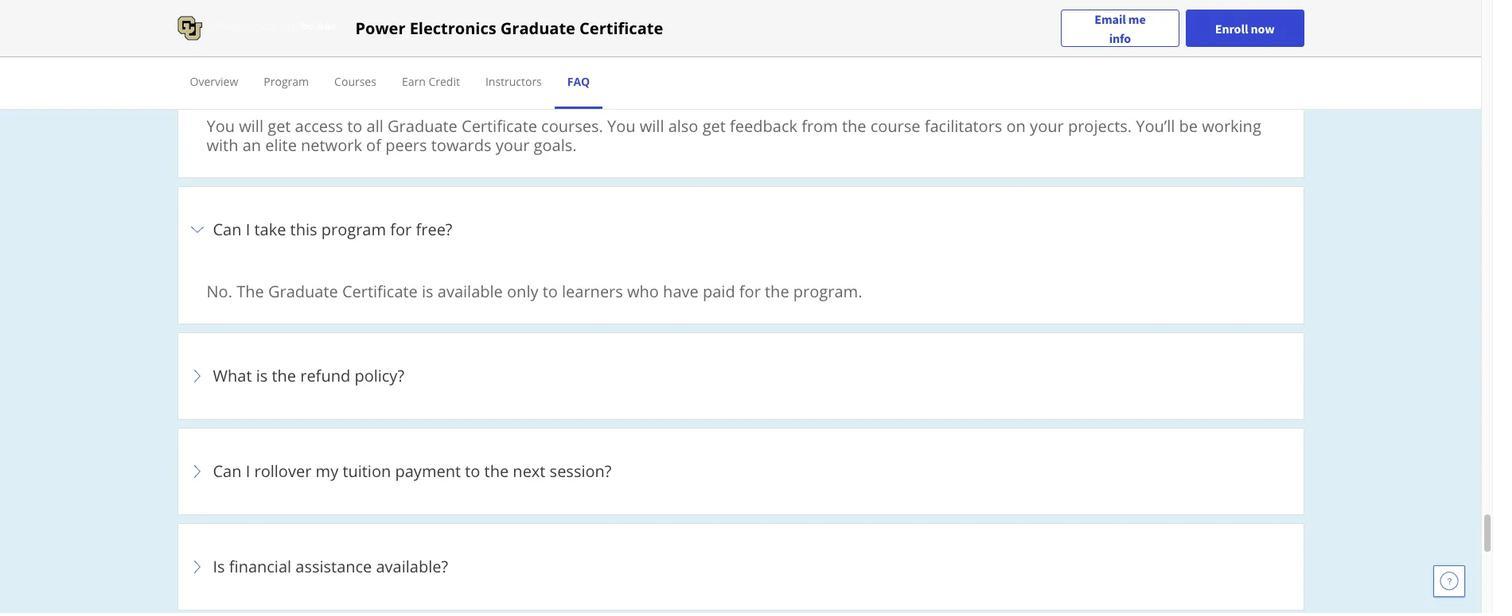 Task type: describe. For each thing, give the bounding box(es) containing it.
towards
[[431, 135, 492, 156]]

program link
[[264, 74, 309, 89]]

peers
[[385, 135, 427, 156]]

power electronics graduate certificate
[[355, 17, 663, 39]]

can for can i take this program for free? ‎
[[213, 219, 242, 240]]

can i rollover my tuition payment to the next session?‎ list item
[[177, 428, 1304, 516]]

policy?
[[355, 365, 404, 387]]

1 horizontal spatial your
[[1030, 115, 1064, 137]]

2 you from the left
[[607, 115, 636, 137]]

‎ right free?
[[457, 219, 457, 240]]

of
[[366, 135, 381, 156]]

what for what will i get if i pay for this program? ‎
[[213, 53, 252, 75]]

0 vertical spatial for
[[374, 53, 395, 75]]

can i take this program for free? ‎
[[213, 219, 457, 240]]

pay
[[343, 53, 369, 75]]

you'll
[[1136, 115, 1175, 137]]

list item containing what will i get if i pay for this program? ‎
[[177, 21, 1304, 187]]

no.
[[207, 281, 232, 302]]

session?‎
[[550, 461, 612, 482]]

i inside can i rollover my tuition payment to the next session?‎ dropdown button
[[246, 461, 250, 482]]

1 you from the left
[[207, 115, 235, 137]]

2 horizontal spatial to
[[543, 281, 558, 302]]

the inside dropdown button
[[272, 365, 296, 387]]

certificate inside you will get access to all graduate certificate courses. you will also get feedback from the course facilitators on your projects. you'll be working with an elite network of peers towards your goals.
[[462, 115, 537, 137]]

instructors link
[[485, 74, 542, 89]]

assistance
[[296, 556, 372, 578]]

‎ inside dropdown button
[[409, 365, 409, 387]]

the left program.
[[765, 281, 789, 302]]

will left also
[[640, 115, 664, 137]]

enroll now
[[1215, 20, 1275, 36]]

0 horizontal spatial your
[[496, 135, 530, 156]]

get inside dropdown button
[[293, 53, 317, 75]]

working
[[1202, 115, 1262, 137]]

i left 'if'
[[285, 53, 289, 75]]

is financial assistance available? ‎ button
[[187, 534, 1294, 601]]

will for you
[[239, 115, 263, 137]]

available
[[438, 281, 503, 302]]

who
[[627, 281, 659, 302]]

will for what
[[256, 53, 281, 75]]

what will i get if i pay for this program? ‎
[[213, 53, 506, 75]]

i right 'if'
[[334, 53, 339, 75]]

rollover
[[254, 461, 312, 482]]

email me info button
[[1061, 9, 1180, 47]]

elite
[[265, 135, 297, 156]]

certificate menu element
[[177, 57, 1304, 109]]

what is the refund policy? ‎ button
[[187, 343, 1294, 410]]

enroll now button
[[1186, 10, 1304, 47]]

1 list item from the top
[[177, 0, 1304, 13]]

faq link
[[567, 74, 590, 89]]

help center image
[[1440, 572, 1459, 591]]

overview link
[[190, 74, 238, 89]]

1 vertical spatial for
[[390, 219, 412, 240]]

program
[[321, 219, 386, 240]]

‎ inside dropdown button
[[452, 556, 452, 578]]

chevron right image for can
[[187, 221, 207, 240]]

‎ down power electronics graduate certificate
[[506, 53, 506, 75]]

can i rollover my tuition payment to the next session?‎
[[213, 461, 612, 482]]

this inside what will i get if i pay for this program? ‎ dropdown button
[[399, 53, 426, 75]]

what is the refund policy? ‎
[[213, 365, 409, 387]]

i inside 'can i take this program for free? ‎' dropdown button
[[246, 219, 250, 240]]

available?
[[376, 556, 448, 578]]

you will get access to all graduate certificate courses. you will also get feedback from the course facilitators on your projects. you'll be working with an elite network of peers towards your goals.
[[207, 115, 1262, 156]]

course
[[871, 115, 921, 137]]

courses
[[334, 74, 376, 89]]

can for can i rollover my tuition payment to the next session?‎
[[213, 461, 242, 482]]

1 horizontal spatial is
[[422, 281, 434, 302]]

if
[[321, 53, 330, 75]]

enroll
[[1215, 20, 1248, 36]]



Task type: locate. For each thing, give the bounding box(es) containing it.
is left refund
[[256, 365, 268, 387]]

2 vertical spatial certificate
[[342, 281, 418, 302]]

graduate
[[501, 17, 575, 39], [388, 115, 458, 137], [268, 281, 338, 302]]

graduate inside you will get access to all graduate certificate courses. you will also get feedback from the course facilitators on your projects. you'll be working with an elite network of peers towards your goals.
[[388, 115, 458, 137]]

the left refund
[[272, 365, 296, 387]]

can left rollover
[[213, 461, 242, 482]]

to inside can i rollover my tuition payment to the next session?‎ dropdown button
[[465, 461, 480, 482]]

0 vertical spatial certificate
[[580, 17, 663, 39]]

this left credit
[[399, 53, 426, 75]]

certificate for electronics
[[580, 17, 663, 39]]

1 vertical spatial can
[[213, 461, 242, 482]]

is
[[422, 281, 434, 302], [256, 365, 268, 387]]

to right payment
[[465, 461, 480, 482]]

0 horizontal spatial you
[[207, 115, 235, 137]]

chevron right region
[[187, 0, 1294, 2]]

list item
[[177, 0, 1304, 13], [177, 21, 1304, 187], [177, 186, 1304, 334]]

certificate for the
[[342, 281, 418, 302]]

this
[[399, 53, 426, 75], [290, 219, 317, 240]]

goals.
[[534, 135, 577, 156]]

chevron right image inside is financial assistance available? ‎ dropdown button
[[187, 558, 207, 577]]

what for what is the refund policy? ‎
[[213, 365, 252, 387]]

next
[[513, 461, 546, 482]]

can i take this program for free? ‎ button
[[187, 197, 1294, 263]]

info
[[1109, 30, 1131, 46]]

electronics
[[410, 17, 496, 39]]

the inside dropdown button
[[484, 461, 509, 482]]

2 horizontal spatial certificate
[[580, 17, 663, 39]]

0 vertical spatial this
[[399, 53, 426, 75]]

i left take
[[246, 219, 250, 240]]

3 list item from the top
[[177, 186, 1304, 334]]

no. the graduate certificate is available only to learners who have paid for the program.
[[207, 281, 862, 302]]

2 horizontal spatial graduate
[[501, 17, 575, 39]]

take
[[254, 219, 286, 240]]

1 horizontal spatial certificate
[[462, 115, 537, 137]]

courses.
[[541, 115, 603, 137]]

1 vertical spatial graduate
[[388, 115, 458, 137]]

is left available
[[422, 281, 434, 302]]

the
[[842, 115, 867, 137], [765, 281, 789, 302], [272, 365, 296, 387], [484, 461, 509, 482]]

1 horizontal spatial graduate
[[388, 115, 458, 137]]

certificate down program
[[342, 281, 418, 302]]

1 horizontal spatial you
[[607, 115, 636, 137]]

access
[[295, 115, 343, 137]]

1 horizontal spatial to
[[465, 461, 480, 482]]

payment
[[395, 461, 461, 482]]

for right pay
[[374, 53, 395, 75]]

is financial assistance available? ‎
[[213, 556, 452, 578]]

chevron right image for what
[[187, 55, 207, 74]]

refund
[[300, 365, 350, 387]]

university of colorado boulder image
[[177, 16, 336, 40]]

chevron right image
[[187, 367, 207, 386], [187, 462, 207, 482]]

0 horizontal spatial this
[[290, 219, 317, 240]]

earn credit
[[402, 74, 460, 89]]

1 vertical spatial is
[[256, 365, 268, 387]]

chevron right image
[[187, 55, 207, 74], [187, 221, 207, 240], [187, 558, 207, 577]]

0 vertical spatial chevron right image
[[187, 55, 207, 74]]

your right on
[[1030, 115, 1064, 137]]

the right from
[[842, 115, 867, 137]]

get left 'if'
[[293, 53, 317, 75]]

what inside dropdown button
[[213, 53, 252, 75]]

chevron right image inside what will i get if i pay for this program? ‎ dropdown button
[[187, 55, 207, 74]]

program.
[[793, 281, 862, 302]]

you left an
[[207, 115, 235, 137]]

0 vertical spatial is
[[422, 281, 434, 302]]

i left rollover
[[246, 461, 250, 482]]

to right only
[[543, 281, 558, 302]]

0 vertical spatial what
[[213, 53, 252, 75]]

chevron right image for can
[[187, 462, 207, 482]]

list item containing can i take this program for free? ‎
[[177, 186, 1304, 334]]

1 horizontal spatial get
[[293, 53, 317, 75]]

only
[[507, 281, 539, 302]]

your
[[1030, 115, 1064, 137], [496, 135, 530, 156]]

1 vertical spatial certificate
[[462, 115, 537, 137]]

earn
[[402, 74, 426, 89]]

1 vertical spatial to
[[543, 281, 558, 302]]

is
[[213, 556, 225, 578]]

chevron right image down university of colorado boulder image
[[187, 55, 207, 74]]

2 horizontal spatial get
[[703, 115, 726, 137]]

for right paid
[[739, 281, 761, 302]]

1 what from the top
[[213, 53, 252, 75]]

program
[[264, 74, 309, 89]]

my
[[316, 461, 338, 482]]

1 can from the top
[[213, 219, 242, 240]]

get right an
[[268, 115, 291, 137]]

what inside dropdown button
[[213, 365, 252, 387]]

1 vertical spatial this
[[290, 219, 317, 240]]

facilitators
[[925, 115, 1002, 137]]

to inside you will get access to all graduate certificate courses. you will also get feedback from the course facilitators on your projects. you'll be working with an elite network of peers towards your goals.
[[347, 115, 363, 137]]

projects.
[[1068, 115, 1132, 137]]

to
[[347, 115, 363, 137], [543, 281, 558, 302], [465, 461, 480, 482]]

can inside list item
[[213, 461, 242, 482]]

chevron right image inside can i rollover my tuition payment to the next session?‎ dropdown button
[[187, 462, 207, 482]]

‎ right available?
[[452, 556, 452, 578]]

graduate up instructors
[[501, 17, 575, 39]]

power
[[355, 17, 406, 39]]

will inside dropdown button
[[256, 53, 281, 75]]

1 vertical spatial chevron right image
[[187, 462, 207, 482]]

to left the all
[[347, 115, 363, 137]]

can left take
[[213, 219, 242, 240]]

email me info
[[1095, 11, 1146, 46]]

graduate for the
[[268, 281, 338, 302]]

your left goals.
[[496, 135, 530, 156]]

2 vertical spatial chevron right image
[[187, 558, 207, 577]]

graduate down earn credit link
[[388, 115, 458, 137]]

2 vertical spatial for
[[739, 281, 761, 302]]

feedback
[[730, 115, 798, 137]]

paid
[[703, 281, 735, 302]]

what will i get if i pay for this program? ‎ button
[[187, 31, 1294, 98]]

this right take
[[290, 219, 317, 240]]

0 horizontal spatial graduate
[[268, 281, 338, 302]]

you
[[207, 115, 235, 137], [607, 115, 636, 137]]

all
[[367, 115, 384, 137]]

chevron right image for what
[[187, 367, 207, 386]]

network
[[301, 135, 362, 156]]

the
[[237, 281, 264, 302]]

earn credit link
[[402, 74, 460, 89]]

credit
[[429, 74, 460, 89]]

have
[[663, 281, 699, 302]]

the left next
[[484, 461, 509, 482]]

will right the with
[[239, 115, 263, 137]]

chevron right image inside what is the refund policy? ‎ dropdown button
[[187, 367, 207, 386]]

overview
[[190, 74, 238, 89]]

you right courses.
[[607, 115, 636, 137]]

2 list item from the top
[[177, 21, 1304, 187]]

0 horizontal spatial is
[[256, 365, 268, 387]]

chevron right image inside 'can i take this program for free? ‎' dropdown button
[[187, 221, 207, 240]]

certificate down instructors
[[462, 115, 537, 137]]

program?
[[430, 53, 502, 75]]

me
[[1129, 11, 1146, 27]]

3 chevron right image from the top
[[187, 558, 207, 577]]

for
[[374, 53, 395, 75], [390, 219, 412, 240], [739, 281, 761, 302]]

2 chevron right image from the top
[[187, 221, 207, 240]]

certificate
[[580, 17, 663, 39], [462, 115, 537, 137], [342, 281, 418, 302]]

1 vertical spatial chevron right image
[[187, 221, 207, 240]]

free?
[[416, 219, 452, 240]]

certificate up faq link on the top of page
[[580, 17, 663, 39]]

1 chevron right image from the top
[[187, 367, 207, 386]]

is inside dropdown button
[[256, 365, 268, 387]]

0 vertical spatial chevron right image
[[187, 367, 207, 386]]

get
[[293, 53, 317, 75], [268, 115, 291, 137], [703, 115, 726, 137]]

now
[[1251, 20, 1275, 36]]

what
[[213, 53, 252, 75], [213, 365, 252, 387]]

graduate right the
[[268, 281, 338, 302]]

will down university of colorado boulder image
[[256, 53, 281, 75]]

courses link
[[334, 74, 376, 89]]

what is the refund policy? ‎ list item
[[177, 333, 1304, 420]]

2 what from the top
[[213, 365, 252, 387]]

can
[[213, 219, 242, 240], [213, 461, 242, 482]]

‎
[[506, 53, 506, 75], [457, 219, 457, 240], [409, 365, 409, 387], [452, 556, 452, 578]]

0 horizontal spatial certificate
[[342, 281, 418, 302]]

0 horizontal spatial to
[[347, 115, 363, 137]]

also
[[668, 115, 698, 137]]

chevron right image up no.
[[187, 221, 207, 240]]

‎ right policy?
[[409, 365, 409, 387]]

0 vertical spatial graduate
[[501, 17, 575, 39]]

1 chevron right image from the top
[[187, 55, 207, 74]]

will
[[256, 53, 281, 75], [239, 115, 263, 137], [640, 115, 664, 137]]

0 vertical spatial to
[[347, 115, 363, 137]]

tuition
[[343, 461, 391, 482]]

be
[[1179, 115, 1198, 137]]

from
[[802, 115, 838, 137]]

get right also
[[703, 115, 726, 137]]

2 chevron right image from the top
[[187, 462, 207, 482]]

0 vertical spatial can
[[213, 219, 242, 240]]

0 horizontal spatial get
[[268, 115, 291, 137]]

is financial assistance available? ‎ list item
[[177, 524, 1304, 611]]

graduate for electronics
[[501, 17, 575, 39]]

1 horizontal spatial this
[[399, 53, 426, 75]]

for left free?
[[390, 219, 412, 240]]

the inside you will get access to all graduate certificate courses. you will also get feedback from the course facilitators on your projects. you'll be working with an elite network of peers towards your goals.
[[842, 115, 867, 137]]

an
[[243, 135, 261, 156]]

2 vertical spatial graduate
[[268, 281, 338, 302]]

this inside 'can i take this program for free? ‎' dropdown button
[[290, 219, 317, 240]]

1 vertical spatial what
[[213, 365, 252, 387]]

on
[[1007, 115, 1026, 137]]

financial
[[229, 556, 291, 578]]

faq
[[567, 74, 590, 89]]

email
[[1095, 11, 1126, 27]]

can i rollover my tuition payment to the next session?‎ button
[[187, 439, 1294, 505]]

2 vertical spatial to
[[465, 461, 480, 482]]

chevron right image left is
[[187, 558, 207, 577]]

with
[[207, 135, 238, 156]]

instructors
[[485, 74, 542, 89]]

learners
[[562, 281, 623, 302]]

chevron right image for is
[[187, 558, 207, 577]]

2 can from the top
[[213, 461, 242, 482]]

i
[[285, 53, 289, 75], [334, 53, 339, 75], [246, 219, 250, 240], [246, 461, 250, 482]]



Task type: vqa. For each thing, say whether or not it's contained in the screenshot.
the bottom Chevron Right image
yes



